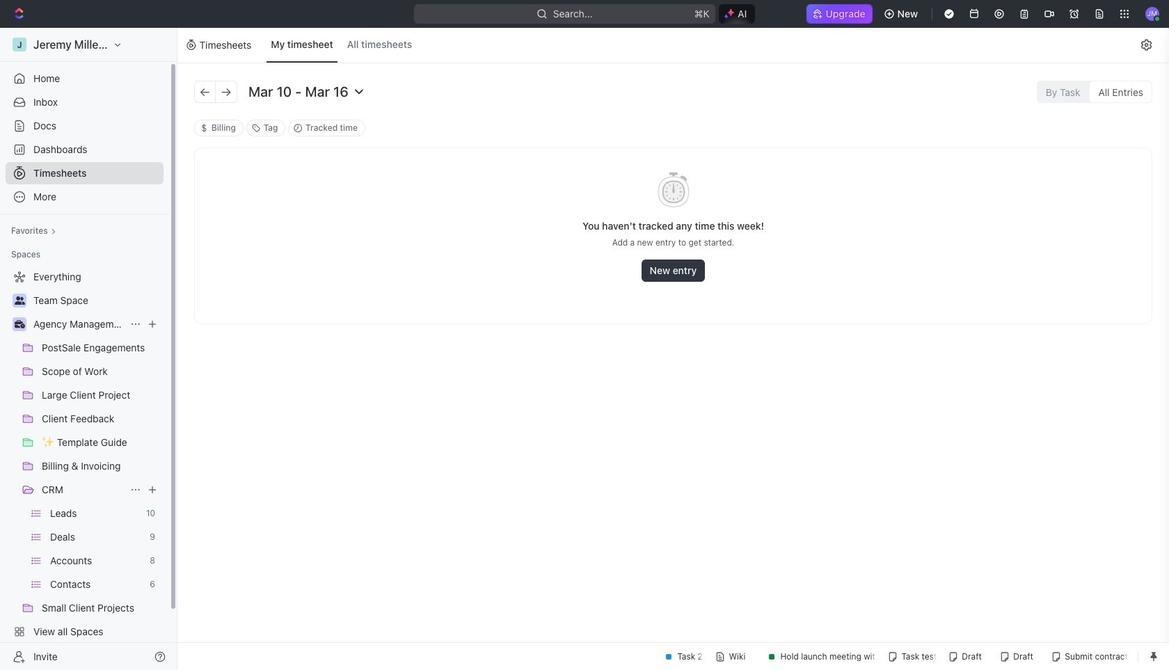 Task type: locate. For each thing, give the bounding box(es) containing it.
tree
[[6, 266, 164, 667]]

business time image
[[14, 320, 25, 329]]

user group image
[[14, 297, 25, 305]]

sidebar navigation
[[0, 28, 180, 670]]

jeremy miller's workspace, , element
[[13, 38, 26, 52]]



Task type: vqa. For each thing, say whether or not it's contained in the screenshot.
tree inside the Sidebar navigation
yes



Task type: describe. For each thing, give the bounding box(es) containing it.
tree inside sidebar 'navigation'
[[6, 266, 164, 667]]



